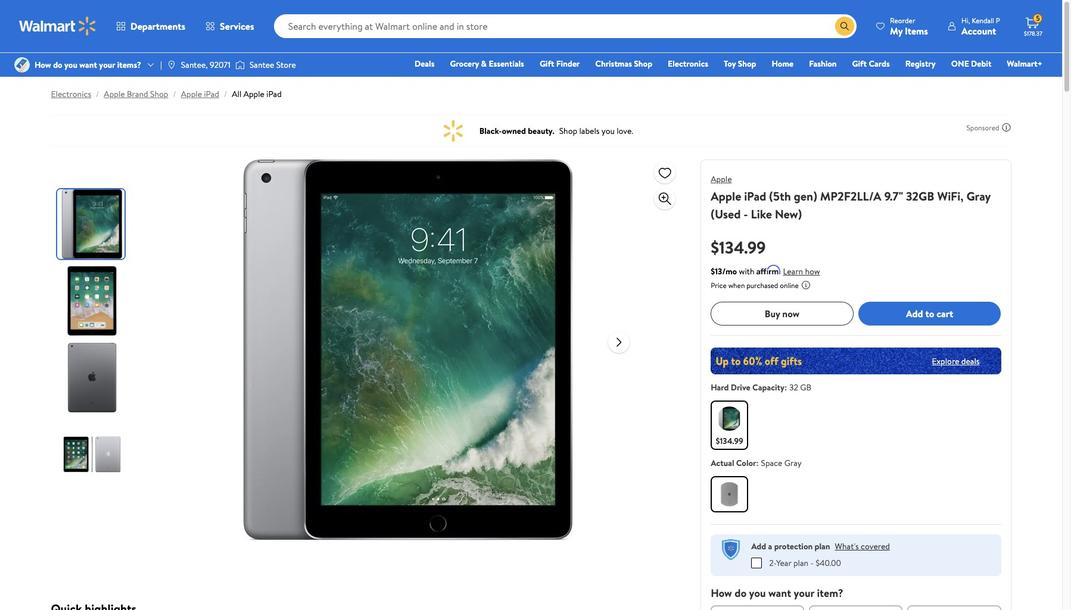 Task type: vqa. For each thing, say whether or not it's contained in the screenshot.
5 $178.77
no



Task type: locate. For each thing, give the bounding box(es) containing it.
1 horizontal spatial your
[[794, 586, 814, 601]]

toy
[[724, 58, 736, 70]]

how
[[35, 59, 51, 71], [711, 586, 732, 601]]

0 vertical spatial electronics link
[[662, 57, 714, 70]]

gb
[[800, 382, 812, 394]]

apple right all
[[243, 88, 264, 100]]

$134.99 up the actual
[[716, 435, 743, 447]]

/
[[96, 88, 99, 100], [173, 88, 176, 100], [224, 88, 227, 100]]

do
[[53, 59, 62, 71], [735, 586, 747, 601]]

1 horizontal spatial  image
[[235, 59, 245, 71]]

you down 2-year plan - $40.00 'option' at the right
[[749, 586, 766, 601]]

:
[[785, 382, 787, 394], [756, 457, 759, 469]]

0 vertical spatial want
[[79, 59, 97, 71]]

add
[[906, 307, 923, 320], [751, 541, 766, 553]]

fashion
[[809, 58, 837, 70]]

your left items? in the top left of the page
[[99, 59, 115, 71]]

grocery & essentials
[[450, 58, 524, 70]]

1 horizontal spatial shop
[[634, 58, 652, 70]]

2-Year plan - $40.00 checkbox
[[751, 558, 762, 569]]

color
[[736, 457, 756, 469]]

how down walmart image at the top of the page
[[35, 59, 51, 71]]

1 vertical spatial your
[[794, 586, 814, 601]]

add left a
[[751, 541, 766, 553]]

gift
[[540, 58, 554, 70], [852, 58, 867, 70]]

1 vertical spatial do
[[735, 586, 747, 601]]

0 vertical spatial plan
[[815, 541, 830, 553]]

departments
[[130, 20, 185, 33]]

santee, 92071
[[181, 59, 230, 71]]

do for how do you want your items?
[[53, 59, 62, 71]]

registry
[[905, 58, 936, 70]]

items?
[[117, 59, 141, 71]]

electronics link down how do you want your items?
[[51, 88, 91, 100]]

fashion link
[[804, 57, 842, 70]]

1 vertical spatial how
[[711, 586, 732, 601]]

you down walmart image at the top of the page
[[64, 59, 77, 71]]

add inside button
[[906, 307, 923, 320]]

0 horizontal spatial how
[[35, 59, 51, 71]]

plan right "year"
[[793, 558, 808, 569]]

explore deals
[[932, 355, 980, 367]]

0 horizontal spatial you
[[64, 59, 77, 71]]

gift left cards at right
[[852, 58, 867, 70]]

shop right christmas
[[634, 58, 652, 70]]

affirm image
[[757, 265, 781, 275]]

deals
[[415, 58, 435, 70]]

: left space
[[756, 457, 759, 469]]

p
[[996, 15, 1000, 25]]

you for how do you want your item?
[[749, 586, 766, 601]]

how do you want your items?
[[35, 59, 141, 71]]

0 vertical spatial -
[[744, 206, 748, 222]]

add for add to cart
[[906, 307, 923, 320]]

apple down the 'apple' link
[[711, 188, 741, 204]]

0 vertical spatial your
[[99, 59, 115, 71]]

 image down walmart image at the top of the page
[[14, 57, 30, 73]]

ipad up the "like"
[[744, 188, 766, 204]]

2 / from the left
[[173, 88, 176, 100]]

0 horizontal spatial :
[[756, 457, 759, 469]]

1 horizontal spatial do
[[735, 586, 747, 601]]

 image
[[167, 60, 176, 70]]

 image for how do you want your items?
[[14, 57, 30, 73]]

capacity
[[752, 382, 785, 394]]

explore deals link
[[927, 351, 984, 372]]

shop for toy shop
[[738, 58, 756, 70]]

- inside apple apple ipad (5th gen) mp2f2ll/a 9.7" 32gb wifi, gray (used - like new)
[[744, 206, 748, 222]]

$178.37
[[1024, 29, 1042, 38]]

- left $40.00
[[810, 558, 814, 569]]

gift finder link
[[534, 57, 585, 70]]

: left 32
[[785, 382, 787, 394]]

0 vertical spatial how
[[35, 59, 51, 71]]

0 horizontal spatial /
[[96, 88, 99, 100]]

2 horizontal spatial /
[[224, 88, 227, 100]]

shop right brand
[[150, 88, 168, 100]]

1 horizontal spatial electronics
[[668, 58, 708, 70]]

electronics / apple brand shop / apple ipad / all apple ipad
[[51, 88, 282, 100]]

shop right toy
[[738, 58, 756, 70]]

9.7"
[[884, 188, 903, 204]]

- left the "like"
[[744, 206, 748, 222]]

want left items? in the top left of the page
[[79, 59, 97, 71]]

$134.99 inside button
[[716, 435, 743, 447]]

when
[[728, 281, 745, 291]]

1 vertical spatial -
[[810, 558, 814, 569]]

hi, kendall p account
[[961, 15, 1000, 37]]

your for item?
[[794, 586, 814, 601]]

walmart+
[[1007, 58, 1042, 70]]

1 vertical spatial electronics
[[51, 88, 91, 100]]

your left item?
[[794, 586, 814, 601]]

want for items?
[[79, 59, 97, 71]]

electronics for electronics
[[668, 58, 708, 70]]

services
[[220, 20, 254, 33]]

ipad
[[204, 88, 219, 100], [266, 88, 282, 100], [744, 188, 766, 204]]

1 horizontal spatial -
[[810, 558, 814, 569]]

apple
[[104, 88, 125, 100], [181, 88, 202, 100], [243, 88, 264, 100], [711, 173, 732, 185], [711, 188, 741, 204]]

0 vertical spatial electronics
[[668, 58, 708, 70]]

gift left 'finder'
[[540, 58, 554, 70]]

electronics link left toy
[[662, 57, 714, 70]]

search icon image
[[840, 21, 849, 31]]

0 horizontal spatial gift
[[540, 58, 554, 70]]

0 horizontal spatial want
[[79, 59, 97, 71]]

electronics down how do you want your items?
[[51, 88, 91, 100]]

&
[[481, 58, 487, 70]]

how for how do you want your item?
[[711, 586, 732, 601]]

0 horizontal spatial electronics
[[51, 88, 91, 100]]

ipad left all
[[204, 88, 219, 100]]

1 horizontal spatial electronics link
[[662, 57, 714, 70]]

0 horizontal spatial plan
[[793, 558, 808, 569]]

0 vertical spatial add
[[906, 307, 923, 320]]

/ left apple ipad link
[[173, 88, 176, 100]]

0 vertical spatial you
[[64, 59, 77, 71]]

0 horizontal spatial  image
[[14, 57, 30, 73]]

$134.99
[[711, 236, 766, 259], [716, 435, 743, 447]]

you for how do you want your items?
[[64, 59, 77, 71]]

1 vertical spatial want
[[768, 586, 791, 601]]

1 vertical spatial add
[[751, 541, 766, 553]]

1 horizontal spatial /
[[173, 88, 176, 100]]

 image
[[14, 57, 30, 73], [235, 59, 245, 71]]

gray
[[784, 457, 802, 469]]

2 horizontal spatial ipad
[[744, 188, 766, 204]]

1 horizontal spatial want
[[768, 586, 791, 601]]

legal information image
[[801, 281, 811, 290]]

0 horizontal spatial add
[[751, 541, 766, 553]]

$134.99 up $13/mo with
[[711, 236, 766, 259]]

next media item image
[[612, 335, 626, 349]]

$134.99 button
[[711, 401, 748, 450]]

want down "year"
[[768, 586, 791, 601]]

christmas shop link
[[590, 57, 658, 70]]

/ down how do you want your items?
[[96, 88, 99, 100]]

0 horizontal spatial -
[[744, 206, 748, 222]]

1 gift from the left
[[540, 58, 554, 70]]

/ left all
[[224, 88, 227, 100]]

what's
[[835, 541, 859, 553]]

you
[[64, 59, 77, 71], [749, 586, 766, 601]]

3 / from the left
[[224, 88, 227, 100]]

1 vertical spatial $134.99
[[716, 435, 743, 447]]

now
[[782, 307, 800, 320]]

gift finder
[[540, 58, 580, 70]]

ad disclaimer and feedback image
[[1002, 123, 1011, 132]]

kendall
[[972, 15, 994, 25]]

your for items?
[[99, 59, 115, 71]]

want
[[79, 59, 97, 71], [768, 586, 791, 601]]

brand
[[127, 88, 148, 100]]

how down wpp logo
[[711, 586, 732, 601]]

plan up $40.00
[[815, 541, 830, 553]]

price
[[711, 281, 727, 291]]

sponsored
[[967, 122, 999, 133]]

1 horizontal spatial add
[[906, 307, 923, 320]]

electronics for electronics / apple brand shop / apple ipad / all apple ipad
[[51, 88, 91, 100]]

1 horizontal spatial how
[[711, 586, 732, 601]]

2 horizontal spatial shop
[[738, 58, 756, 70]]

one debit
[[951, 58, 991, 70]]

0 vertical spatial do
[[53, 59, 62, 71]]

1 horizontal spatial gift
[[852, 58, 867, 70]]

1 horizontal spatial :
[[785, 382, 787, 394]]

finder
[[556, 58, 580, 70]]

32
[[789, 382, 798, 394]]

 image right 92071
[[235, 59, 245, 71]]

zoom image modal image
[[658, 192, 672, 206]]

wifi, gray
[[937, 188, 991, 204]]

a
[[768, 541, 772, 553]]

buy
[[765, 307, 780, 320]]

hard
[[711, 382, 729, 394]]

do down walmart image at the top of the page
[[53, 59, 62, 71]]

gift for gift finder
[[540, 58, 554, 70]]

toy shop link
[[718, 57, 762, 70]]

0 horizontal spatial your
[[99, 59, 115, 71]]

add left to
[[906, 307, 923, 320]]

electronics left toy
[[668, 58, 708, 70]]

1 vertical spatial you
[[749, 586, 766, 601]]

1 horizontal spatial you
[[749, 586, 766, 601]]

0 horizontal spatial do
[[53, 59, 62, 71]]

covered
[[861, 541, 890, 553]]

year
[[776, 558, 791, 569]]

32gb
[[906, 188, 934, 204]]

registry link
[[900, 57, 941, 70]]

grocery
[[450, 58, 479, 70]]

ipad down santee store
[[266, 88, 282, 100]]

apple apple ipad (5th gen) mp2f2ll/a 9.7" 32gb wifi, gray (used - like new)
[[711, 173, 991, 222]]

apple ipad (5th gen) mp2f2ll/a 9.7" 32gb wifi, gray (used - like new) - image 2 of 4 image
[[57, 266, 127, 336]]

1 vertical spatial plan
[[793, 558, 808, 569]]

new)
[[775, 206, 802, 222]]

1 vertical spatial electronics link
[[51, 88, 91, 100]]

my
[[890, 24, 903, 37]]

2 gift from the left
[[852, 58, 867, 70]]

do down wpp logo
[[735, 586, 747, 601]]



Task type: describe. For each thing, give the bounding box(es) containing it.
protection
[[774, 541, 813, 553]]

5
[[1036, 13, 1040, 23]]

want for item?
[[768, 586, 791, 601]]

online
[[780, 281, 799, 291]]

shop for christmas shop
[[634, 58, 652, 70]]

what's covered button
[[835, 541, 890, 553]]

services button
[[195, 12, 264, 41]]

hard drive capacity : 32 gb
[[711, 382, 812, 394]]

apple brand shop link
[[104, 88, 168, 100]]

gift for gift cards
[[852, 58, 867, 70]]

debit
[[971, 58, 991, 70]]

price when purchased online
[[711, 281, 799, 291]]

ipad inside apple apple ipad (5th gen) mp2f2ll/a 9.7" 32gb wifi, gray (used - like new)
[[744, 188, 766, 204]]

(5th
[[769, 188, 791, 204]]

items
[[905, 24, 928, 37]]

purchased
[[747, 281, 778, 291]]

0 vertical spatial :
[[785, 382, 787, 394]]

christmas shop
[[595, 58, 652, 70]]

how do you want your item?
[[711, 586, 843, 601]]

5 $178.37
[[1024, 13, 1042, 38]]

gift cards link
[[847, 57, 895, 70]]

actual color : space gray
[[711, 457, 802, 469]]

one debit link
[[946, 57, 997, 70]]

home link
[[766, 57, 799, 70]]

deals
[[961, 355, 980, 367]]

santee store
[[250, 59, 296, 71]]

buy now
[[765, 307, 800, 320]]

how
[[805, 266, 820, 278]]

wpp logo image
[[720, 540, 742, 561]]

0 horizontal spatial electronics link
[[51, 88, 91, 100]]

1 horizontal spatial ipad
[[266, 88, 282, 100]]

learn how button
[[783, 266, 820, 278]]

add a protection plan what's covered
[[751, 541, 890, 553]]

apple left brand
[[104, 88, 125, 100]]

2-year plan - $40.00
[[769, 558, 841, 569]]

apple ipad (5th gen) mp2f2ll/a 9.7" 32gb wifi, gray (used - like new) image
[[218, 160, 599, 541]]

Search search field
[[274, 14, 857, 38]]

apple ipad (5th gen) mp2f2ll/a 9.7" 32gb wifi, gray (used - like new) - image 4 of 4 image
[[57, 420, 127, 490]]

 image for santee store
[[235, 59, 245, 71]]

one
[[951, 58, 969, 70]]

grocery & essentials link
[[445, 57, 530, 70]]

reorder
[[890, 15, 915, 25]]

0 vertical spatial $134.99
[[711, 236, 766, 259]]

apple down santee,
[[181, 88, 202, 100]]

toy shop
[[724, 58, 756, 70]]

add to favorites list, apple ipad (5th gen) mp2f2ll/a 9.7" 32gb wifi, gray (used - like new) image
[[658, 165, 672, 180]]

essentials
[[489, 58, 524, 70]]

1 / from the left
[[96, 88, 99, 100]]

add to cart button
[[858, 302, 1001, 326]]

santee,
[[181, 59, 208, 71]]

hard drive capacity list
[[708, 399, 1003, 453]]

apple link
[[711, 173, 732, 185]]

add to cart
[[906, 307, 953, 320]]

$40.00
[[816, 558, 841, 569]]

item?
[[817, 586, 843, 601]]

(used
[[711, 206, 741, 222]]

all
[[232, 88, 241, 100]]

mp2f2ll/a
[[820, 188, 881, 204]]

|
[[160, 59, 162, 71]]

apple ipad (5th gen) mp2f2ll/a 9.7" 32gb wifi, gray (used - like new) - image 1 of 4 image
[[57, 189, 127, 259]]

cart
[[937, 307, 953, 320]]

learn how
[[783, 266, 820, 278]]

learn
[[783, 266, 803, 278]]

home
[[772, 58, 794, 70]]

reorder my items
[[890, 15, 928, 37]]

actual color list
[[708, 474, 1003, 515]]

space
[[761, 457, 782, 469]]

how for how do you want your items?
[[35, 59, 51, 71]]

apple up (used
[[711, 173, 732, 185]]

do for how do you want your item?
[[735, 586, 747, 601]]

to
[[925, 307, 934, 320]]

clear search field text image
[[821, 21, 830, 31]]

2-
[[769, 558, 776, 569]]

1 horizontal spatial plan
[[815, 541, 830, 553]]

departments button
[[106, 12, 195, 41]]

explore
[[932, 355, 959, 367]]

gen)
[[794, 188, 817, 204]]

store
[[276, 59, 296, 71]]

like
[[751, 206, 772, 222]]

cards
[[869, 58, 890, 70]]

christmas
[[595, 58, 632, 70]]

buy now button
[[711, 302, 854, 326]]

up to sixty percent off deals. shop now. image
[[711, 348, 1001, 375]]

gift cards
[[852, 58, 890, 70]]

1 vertical spatial :
[[756, 457, 759, 469]]

0 horizontal spatial shop
[[150, 88, 168, 100]]

actual
[[711, 457, 734, 469]]

apple ipad (5th gen) mp2f2ll/a 9.7" 32gb wifi, gray (used - like new) - image 3 of 4 image
[[57, 343, 127, 413]]

0 horizontal spatial ipad
[[204, 88, 219, 100]]

add for add a protection plan what's covered
[[751, 541, 766, 553]]

all apple ipad link
[[232, 88, 282, 100]]

santee
[[250, 59, 274, 71]]

deals link
[[409, 57, 440, 70]]

drive
[[731, 382, 750, 394]]

$13/mo with
[[711, 266, 754, 278]]

hi,
[[961, 15, 970, 25]]

walmart image
[[19, 17, 97, 36]]

account
[[961, 24, 996, 37]]

Walmart Site-Wide search field
[[274, 14, 857, 38]]



